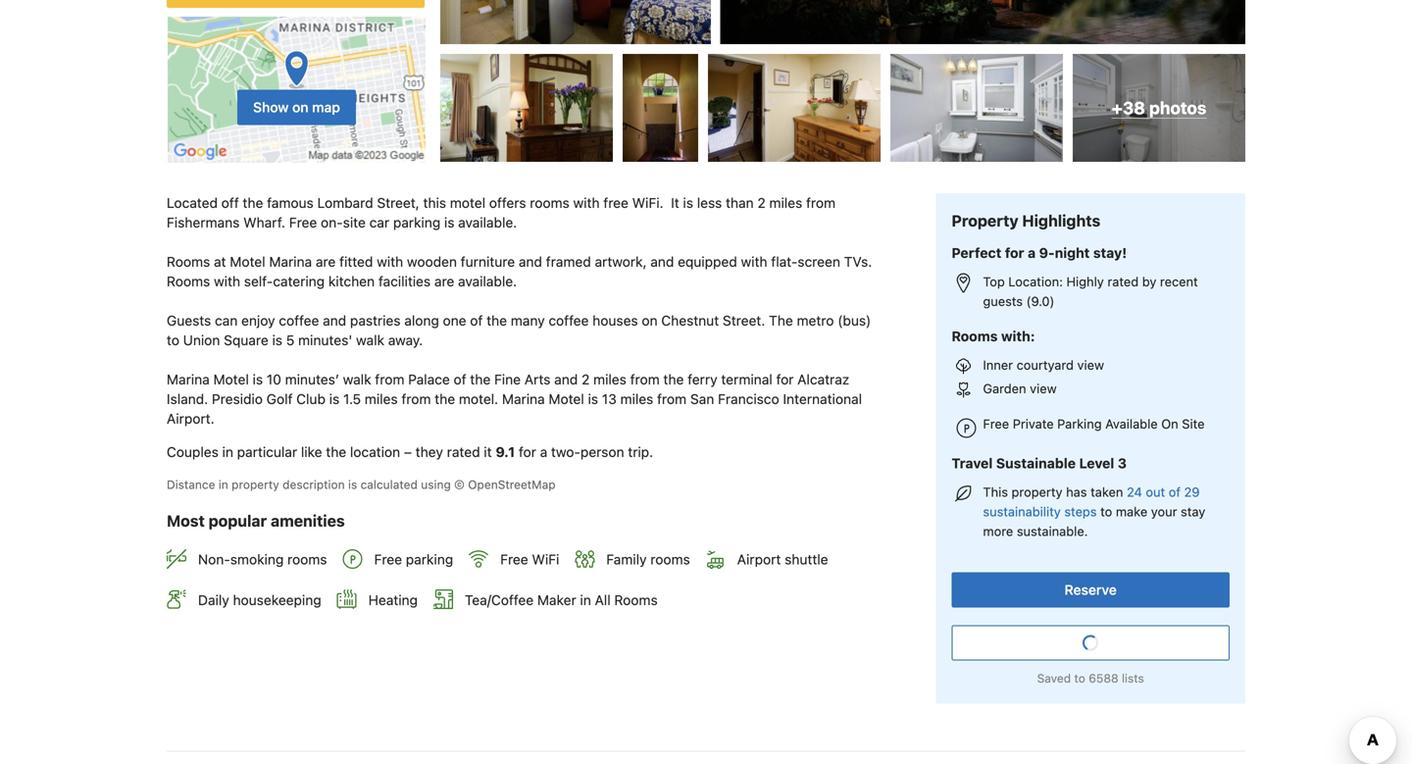 Task type: vqa. For each thing, say whether or not it's contained in the screenshot.
flight,
no



Task type: locate. For each thing, give the bounding box(es) containing it.
motel down arts
[[549, 391, 585, 407]]

terminal
[[722, 372, 773, 388]]

from left palace
[[375, 372, 405, 388]]

rooms inside located off the famous lombard street, this motel offers rooms with free wifi.  it is less than 2 miles from fishermans wharf. free on-site car parking is available. rooms at motel marina are fitted with wooden furniture and framed artwork, and equipped with flat-screen tvs. rooms with self-catering kitchen facilities are available. guests can enjoy coffee and pastries along one of the many coffee houses on chestnut street. the metro (bus) to union square is 5 minutes' walk away. marina motel is 10 minutes' walk from palace of the fine arts and 2 miles from the ferry terminal for alcatraz island. presidio golf club is 1.5 miles from the motel. marina motel is 13 miles from san francisco international airport.
[[530, 195, 570, 211]]

the up wharf.
[[243, 195, 263, 211]]

for left "9-"
[[1006, 245, 1025, 261]]

1 horizontal spatial rated
[[1108, 274, 1139, 289]]

0 horizontal spatial property
[[232, 478, 279, 492]]

make
[[1117, 504, 1148, 519]]

save the property image
[[1087, 633, 1102, 639]]

coffee right the many
[[549, 313, 589, 329]]

in right distance
[[219, 478, 228, 492]]

property down particular at the left bottom
[[232, 478, 279, 492]]

free wifi
[[501, 551, 560, 568]]

free down famous
[[289, 215, 317, 231]]

+38
[[1112, 98, 1146, 118]]

to left the 6588
[[1075, 672, 1086, 685]]

motel
[[450, 195, 486, 211]]

site
[[343, 215, 366, 231]]

rooms left at
[[167, 254, 210, 270]]

1 horizontal spatial on
[[642, 313, 658, 329]]

free
[[289, 215, 317, 231], [984, 416, 1010, 431], [374, 551, 402, 568], [501, 551, 529, 568]]

to inside to make your stay more sustainable.
[[1101, 504, 1113, 519]]

2 coffee from the left
[[549, 313, 589, 329]]

maker
[[538, 592, 577, 608]]

2 horizontal spatial to
[[1101, 504, 1113, 519]]

0 vertical spatial for
[[1006, 245, 1025, 261]]

1 vertical spatial walk
[[343, 372, 371, 388]]

on right houses
[[642, 313, 658, 329]]

located off the famous lombard street, this motel offers rooms with free wifi.  it is less than 2 miles from fishermans wharf. free on-site car parking is available. rooms at motel marina are fitted with wooden furniture and framed artwork, and equipped with flat-screen tvs. rooms with self-catering kitchen facilities are available. guests can enjoy coffee and pastries along one of the many coffee houses on chestnut street. the metro (bus) to union square is 5 minutes' walk away. marina motel is 10 minutes' walk from palace of the fine arts and 2 miles from the ferry terminal for alcatraz island. presidio golf club is 1.5 miles from the motel. marina motel is 13 miles from san francisco international airport.
[[167, 195, 876, 427]]

of inside 24 out of 29 sustainability steps
[[1169, 485, 1181, 499]]

from
[[807, 195, 836, 211], [375, 372, 405, 388], [631, 372, 660, 388], [402, 391, 431, 407], [658, 391, 687, 407]]

free parking
[[374, 551, 453, 568]]

miles
[[770, 195, 803, 211], [594, 372, 627, 388], [365, 391, 398, 407], [621, 391, 654, 407]]

from left ferry
[[631, 372, 660, 388]]

fitted
[[340, 254, 373, 270]]

1 vertical spatial available.
[[458, 273, 517, 290]]

(bus)
[[838, 313, 872, 329]]

and right arts
[[555, 372, 578, 388]]

saved
[[1038, 672, 1072, 685]]

motel up presidio
[[213, 372, 249, 388]]

sustainable.
[[1017, 524, 1089, 539]]

rated left it
[[447, 444, 480, 460]]

(9.0)
[[1027, 294, 1055, 308]]

0 vertical spatial marina
[[269, 254, 312, 270]]

of
[[470, 313, 483, 329], [454, 372, 467, 388], [1169, 485, 1181, 499]]

0 vertical spatial are
[[316, 254, 336, 270]]

the
[[243, 195, 263, 211], [487, 313, 507, 329], [470, 372, 491, 388], [664, 372, 684, 388], [435, 391, 455, 407], [326, 444, 347, 460]]

0 horizontal spatial are
[[316, 254, 336, 270]]

san
[[691, 391, 715, 407]]

it
[[484, 444, 492, 460]]

to down 'taken'
[[1101, 504, 1113, 519]]

walk down pastries
[[356, 332, 385, 348]]

rated inside "top location: highly rated by recent guests (9.0)"
[[1108, 274, 1139, 289]]

wooden
[[407, 254, 457, 270]]

2 vertical spatial to
[[1075, 672, 1086, 685]]

garden view
[[984, 381, 1057, 396]]

24
[[1127, 485, 1143, 499]]

1 vertical spatial on
[[642, 313, 658, 329]]

2 horizontal spatial marina
[[502, 391, 545, 407]]

free up the heating
[[374, 551, 402, 568]]

1 vertical spatial are
[[435, 273, 455, 290]]

guests
[[984, 294, 1023, 308]]

marina up catering
[[269, 254, 312, 270]]

0 horizontal spatial for
[[519, 444, 537, 460]]

miles up 13
[[594, 372, 627, 388]]

2 horizontal spatial for
[[1006, 245, 1025, 261]]

2 right arts
[[582, 372, 590, 388]]

marina down arts
[[502, 391, 545, 407]]

and
[[519, 254, 543, 270], [651, 254, 674, 270], [323, 313, 347, 329], [555, 372, 578, 388]]

free left wifi
[[501, 551, 529, 568]]

0 vertical spatial in
[[222, 444, 233, 460]]

rooms right family
[[651, 551, 691, 568]]

of right one
[[470, 313, 483, 329]]

2 vertical spatial of
[[1169, 485, 1181, 499]]

tvs.
[[845, 254, 873, 270]]

rooms down amenities
[[288, 551, 327, 568]]

union
[[183, 332, 220, 348]]

like
[[301, 444, 322, 460]]

saved to 6588 lists
[[1038, 672, 1145, 685]]

view down the inner courtyard view
[[1030, 381, 1057, 396]]

available
[[1106, 416, 1159, 431]]

walk
[[356, 332, 385, 348], [343, 372, 371, 388]]

1 horizontal spatial for
[[777, 372, 794, 388]]

13
[[602, 391, 617, 407]]

free down garden
[[984, 416, 1010, 431]]

in left all
[[580, 592, 591, 608]]

car
[[370, 215, 390, 231]]

marina up the island.
[[167, 372, 210, 388]]

recent
[[1161, 274, 1199, 289]]

photos
[[1150, 98, 1207, 118]]

0 vertical spatial rated
[[1108, 274, 1139, 289]]

motel up self-
[[230, 254, 266, 270]]

parking inside located off the famous lombard street, this motel offers rooms with free wifi.  it is less than 2 miles from fishermans wharf. free on-site car parking is available. rooms at motel marina are fitted with wooden furniture and framed artwork, and equipped with flat-screen tvs. rooms with self-catering kitchen facilities are available. guests can enjoy coffee and pastries along one of the many coffee houses on chestnut street. the metro (bus) to union square is 5 minutes' walk away. marina motel is 10 minutes' walk from palace of the fine arts and 2 miles from the ferry terminal for alcatraz island. presidio golf club is 1.5 miles from the motel. marina motel is 13 miles from san francisco international airport.
[[393, 215, 441, 231]]

1 vertical spatial 2
[[582, 372, 590, 388]]

most
[[167, 512, 205, 530]]

offers
[[489, 195, 526, 211]]

–
[[404, 444, 412, 460]]

amenities
[[271, 512, 345, 530]]

is right it
[[683, 195, 694, 211]]

top location: highly rated by recent guests (9.0)
[[984, 274, 1199, 308]]

0 horizontal spatial coffee
[[279, 313, 319, 329]]

property up 'sustainability'
[[1012, 485, 1063, 499]]

lists
[[1123, 672, 1145, 685]]

self-
[[244, 273, 273, 290]]

0 vertical spatial of
[[470, 313, 483, 329]]

rooms up the inner
[[952, 328, 998, 344]]

are left fitted
[[316, 254, 336, 270]]

a left two-
[[540, 444, 548, 460]]

your
[[1152, 504, 1178, 519]]

fishermans
[[167, 215, 240, 231]]

0 horizontal spatial 2
[[582, 372, 590, 388]]

this property has taken
[[984, 485, 1127, 499]]

0 vertical spatial available.
[[458, 215, 517, 231]]

are
[[316, 254, 336, 270], [435, 273, 455, 290]]

map
[[312, 99, 340, 115]]

the right like
[[326, 444, 347, 460]]

is down this
[[444, 215, 455, 231]]

1 vertical spatial in
[[219, 478, 228, 492]]

coffee up 5
[[279, 313, 319, 329]]

1 horizontal spatial are
[[435, 273, 455, 290]]

©
[[454, 478, 465, 492]]

the up motel.
[[470, 372, 491, 388]]

coffee
[[279, 313, 319, 329], [549, 313, 589, 329]]

0 vertical spatial to
[[167, 332, 180, 348]]

to down guests
[[167, 332, 180, 348]]

the left the many
[[487, 313, 507, 329]]

1 horizontal spatial coffee
[[549, 313, 589, 329]]

0 vertical spatial on
[[292, 99, 309, 115]]

1 horizontal spatial of
[[470, 313, 483, 329]]

and right artwork,
[[651, 254, 674, 270]]

level
[[1080, 455, 1115, 471]]

rooms up guests
[[167, 273, 210, 290]]

2 horizontal spatial rooms
[[651, 551, 691, 568]]

the down palace
[[435, 391, 455, 407]]

guests
[[167, 313, 211, 329]]

2 horizontal spatial of
[[1169, 485, 1181, 499]]

free for free parking
[[374, 551, 402, 568]]

rooms right offers
[[530, 195, 570, 211]]

0 horizontal spatial marina
[[167, 372, 210, 388]]

a left "9-"
[[1028, 245, 1036, 261]]

fine
[[495, 372, 521, 388]]

1 vertical spatial for
[[777, 372, 794, 388]]

of up motel.
[[454, 372, 467, 388]]

from down palace
[[402, 391, 431, 407]]

screen
[[798, 254, 841, 270]]

1 horizontal spatial 2
[[758, 195, 766, 211]]

for
[[1006, 245, 1025, 261], [777, 372, 794, 388], [519, 444, 537, 460]]

0 horizontal spatial of
[[454, 372, 467, 388]]

view right courtyard
[[1078, 358, 1105, 372]]

of left 29
[[1169, 485, 1181, 499]]

airport
[[738, 551, 781, 568]]

street.
[[723, 313, 766, 329]]

in right couples
[[222, 444, 233, 460]]

perfect
[[952, 245, 1002, 261]]

0 vertical spatial parking
[[393, 215, 441, 231]]

1 horizontal spatial property
[[1012, 485, 1063, 499]]

1 vertical spatial marina
[[167, 372, 210, 388]]

show
[[253, 99, 289, 115]]

1 vertical spatial to
[[1101, 504, 1113, 519]]

many
[[511, 313, 545, 329]]

taken
[[1091, 485, 1124, 499]]

2 vertical spatial marina
[[502, 391, 545, 407]]

available. down motel
[[458, 215, 517, 231]]

show on map section
[[159, 0, 433, 164]]

for right 'terminal'
[[777, 372, 794, 388]]

for inside located off the famous lombard street, this motel offers rooms with free wifi.  it is less than 2 miles from fishermans wharf. free on-site car parking is available. rooms at motel marina are fitted with wooden furniture and framed artwork, and equipped with flat-screen tvs. rooms with self-catering kitchen facilities are available. guests can enjoy coffee and pastries along one of the many coffee houses on chestnut street. the metro (bus) to union square is 5 minutes' walk away. marina motel is 10 minutes' walk from palace of the fine arts and 2 miles from the ferry terminal for alcatraz island. presidio golf club is 1.5 miles from the motel. marina motel is 13 miles from san francisco international airport.
[[777, 372, 794, 388]]

rated left by
[[1108, 274, 1139, 289]]

1 horizontal spatial marina
[[269, 254, 312, 270]]

stay!
[[1094, 245, 1128, 261]]

daily housekeeping
[[198, 592, 322, 608]]

1 vertical spatial parking
[[406, 551, 453, 568]]

on left map
[[292, 99, 309, 115]]

international
[[783, 391, 863, 407]]

parking down this
[[393, 215, 441, 231]]

wifi.
[[633, 195, 664, 211]]

parking up the heating
[[406, 551, 453, 568]]

night
[[1055, 245, 1091, 261]]

0 vertical spatial a
[[1028, 245, 1036, 261]]

0 horizontal spatial on
[[292, 99, 309, 115]]

0 horizontal spatial to
[[167, 332, 180, 348]]

is left 13
[[588, 391, 599, 407]]

property
[[232, 478, 279, 492], [1012, 485, 1063, 499]]

with:
[[1002, 328, 1036, 344]]

to inside located off the famous lombard street, this motel offers rooms with free wifi.  it is less than 2 miles from fishermans wharf. free on-site car parking is available. rooms at motel marina are fitted with wooden furniture and framed artwork, and equipped with flat-screen tvs. rooms with self-catering kitchen facilities are available. guests can enjoy coffee and pastries along one of the many coffee houses on chestnut street. the metro (bus) to union square is 5 minutes' walk away. marina motel is 10 minutes' walk from palace of the fine arts and 2 miles from the ferry terminal for alcatraz island. presidio golf club is 1.5 miles from the motel. marina motel is 13 miles from san francisco international airport.
[[167, 332, 180, 348]]

presidio
[[212, 391, 263, 407]]

minutes'
[[298, 332, 353, 348]]

2 vertical spatial motel
[[549, 391, 585, 407]]

1 horizontal spatial to
[[1075, 672, 1086, 685]]

1 vertical spatial rated
[[447, 444, 480, 460]]

garden
[[984, 381, 1027, 396]]

2 right than
[[758, 195, 766, 211]]

off
[[222, 195, 239, 211]]

with left flat-
[[741, 254, 768, 270]]

available. down the furniture
[[458, 273, 517, 290]]

0 horizontal spatial a
[[540, 444, 548, 460]]

show on map button
[[167, 16, 427, 164], [238, 90, 356, 125]]

1 horizontal spatial rooms
[[530, 195, 570, 211]]

airport.
[[167, 411, 215, 427]]

show on map
[[253, 99, 340, 115]]

1 horizontal spatial a
[[1028, 245, 1036, 261]]

1 horizontal spatial view
[[1078, 358, 1105, 372]]

most popular amenities
[[167, 512, 345, 530]]

rooms
[[167, 254, 210, 270], [167, 273, 210, 290], [952, 328, 998, 344], [615, 592, 658, 608]]

are down wooden
[[435, 273, 455, 290]]

0 horizontal spatial view
[[1030, 381, 1057, 396]]

for right 9.1
[[519, 444, 537, 460]]

walk up 1.5
[[343, 372, 371, 388]]

rated
[[1108, 274, 1139, 289], [447, 444, 480, 460]]

rooms right all
[[615, 592, 658, 608]]



Task type: describe. For each thing, give the bounding box(es) containing it.
facilities
[[379, 273, 431, 290]]

sustainability
[[984, 504, 1062, 519]]

located
[[167, 195, 218, 211]]

2 available. from the top
[[458, 273, 517, 290]]

is left calculated
[[348, 478, 357, 492]]

from up screen
[[807, 195, 836, 211]]

miles right than
[[770, 195, 803, 211]]

distance in property description is calculated using © openstreetmap
[[167, 478, 556, 492]]

location:
[[1009, 274, 1064, 289]]

free private parking available on site
[[984, 416, 1206, 431]]

palace
[[408, 372, 450, 388]]

couples in particular like the location – they rated it 9.1 for a two-person trip.
[[167, 444, 654, 460]]

with down at
[[214, 273, 240, 290]]

0 vertical spatial motel
[[230, 254, 266, 270]]

than
[[726, 195, 754, 211]]

square
[[224, 332, 269, 348]]

stay
[[1181, 504, 1206, 519]]

distance
[[167, 478, 215, 492]]

smoking
[[230, 551, 284, 568]]

housekeeping
[[233, 592, 322, 608]]

1 vertical spatial view
[[1030, 381, 1057, 396]]

furniture
[[461, 254, 515, 270]]

trip.
[[628, 444, 654, 460]]

inner courtyard view
[[984, 358, 1105, 372]]

person
[[581, 444, 625, 460]]

0 horizontal spatial rooms
[[288, 551, 327, 568]]

they
[[416, 444, 443, 460]]

catering
[[273, 273, 325, 290]]

is left 5
[[272, 332, 283, 348]]

+38 photos
[[1112, 98, 1207, 118]]

1.5
[[343, 391, 361, 407]]

club
[[297, 391, 326, 407]]

free for free wifi
[[501, 551, 529, 568]]

1 available. from the top
[[458, 215, 517, 231]]

houses
[[593, 313, 638, 329]]

wifi
[[532, 551, 560, 568]]

travel sustainable level  3
[[952, 455, 1127, 471]]

non-
[[198, 551, 230, 568]]

24 out of 29 sustainability steps
[[984, 485, 1201, 519]]

metro
[[797, 313, 835, 329]]

2 vertical spatial for
[[519, 444, 537, 460]]

sustainable
[[997, 455, 1076, 471]]

arts
[[525, 372, 551, 388]]

has
[[1067, 485, 1088, 499]]

highly
[[1067, 274, 1105, 289]]

private
[[1013, 416, 1054, 431]]

1 coffee from the left
[[279, 313, 319, 329]]

daily
[[198, 592, 229, 608]]

airport shuttle
[[738, 551, 829, 568]]

0 vertical spatial 2
[[758, 195, 766, 211]]

wharf.
[[244, 215, 286, 231]]

to make your stay more sustainable.
[[984, 504, 1206, 539]]

miles right 13
[[621, 391, 654, 407]]

kitchen
[[329, 273, 375, 290]]

along
[[405, 313, 439, 329]]

using
[[421, 478, 451, 492]]

2 vertical spatial in
[[580, 592, 591, 608]]

two-
[[551, 444, 581, 460]]

with up facilities
[[377, 254, 403, 270]]

by
[[1143, 274, 1157, 289]]

artwork,
[[595, 254, 647, 270]]

tea/coffee
[[465, 592, 534, 608]]

free inside located off the famous lombard street, this motel offers rooms with free wifi.  it is less than 2 miles from fishermans wharf. free on-site car parking is available. rooms at motel marina are fitted with wooden furniture and framed artwork, and equipped with flat-screen tvs. rooms with self-catering kitchen facilities are available. guests can enjoy coffee and pastries along one of the many coffee houses on chestnut street. the metro (bus) to union square is 5 minutes' walk away. marina motel is 10 minutes' walk from palace of the fine arts and 2 miles from the ferry terminal for alcatraz island. presidio golf club is 1.5 miles from the motel. marina motel is 13 miles from san francisco international airport.
[[289, 215, 317, 231]]

0 vertical spatial view
[[1078, 358, 1105, 372]]

on inside section
[[292, 99, 309, 115]]

courtyard
[[1017, 358, 1074, 372]]

1 vertical spatial of
[[454, 372, 467, 388]]

with left free
[[574, 195, 600, 211]]

is left 1.5
[[329, 391, 340, 407]]

description
[[283, 478, 345, 492]]

and up minutes'
[[323, 313, 347, 329]]

enjoy
[[241, 313, 275, 329]]

in for distance
[[219, 478, 228, 492]]

is left 10
[[253, 372, 263, 388]]

property highlights
[[952, 212, 1101, 230]]

one
[[443, 313, 467, 329]]

perfect for a 9-night stay!
[[952, 245, 1128, 261]]

it
[[671, 195, 680, 211]]

0 vertical spatial walk
[[356, 332, 385, 348]]

rooms with:
[[952, 328, 1036, 344]]

on inside located off the famous lombard street, this motel offers rooms with free wifi.  it is less than 2 miles from fishermans wharf. free on-site car parking is available. rooms at motel marina are fitted with wooden furniture and framed artwork, and equipped with flat-screen tvs. rooms with self-catering kitchen facilities are available. guests can enjoy coffee and pastries along one of the many coffee houses on chestnut street. the metro (bus) to union square is 5 minutes' walk away. marina motel is 10 minutes' walk from palace of the fine arts and 2 miles from the ferry terminal for alcatraz island. presidio golf club is 1.5 miles from the motel. marina motel is 13 miles from san francisco international airport.
[[642, 313, 658, 329]]

openstreetmap
[[468, 478, 556, 492]]

steps
[[1065, 504, 1098, 519]]

popular
[[209, 512, 267, 530]]

less
[[697, 195, 722, 211]]

inner
[[984, 358, 1014, 372]]

this
[[984, 485, 1009, 499]]

1 vertical spatial a
[[540, 444, 548, 460]]

calculated
[[361, 478, 418, 492]]

the left ferry
[[664, 372, 684, 388]]

ferry
[[688, 372, 718, 388]]

flat-
[[772, 254, 798, 270]]

from left san
[[658, 391, 687, 407]]

pastries
[[350, 313, 401, 329]]

miles right 1.5
[[365, 391, 398, 407]]

1 vertical spatial motel
[[213, 372, 249, 388]]

parking
[[1058, 416, 1103, 431]]

free for free private parking available on site
[[984, 416, 1010, 431]]

equipped
[[678, 254, 738, 270]]

29
[[1185, 485, 1201, 499]]

heating
[[369, 592, 418, 608]]

travel
[[952, 455, 993, 471]]

in for couples
[[222, 444, 233, 460]]

9.1
[[496, 444, 515, 460]]

particular
[[237, 444, 297, 460]]

location
[[350, 444, 400, 460]]

all
[[595, 592, 611, 608]]

0 horizontal spatial rated
[[447, 444, 480, 460]]

and left framed at the left top of page
[[519, 254, 543, 270]]

motel.
[[459, 391, 499, 407]]



